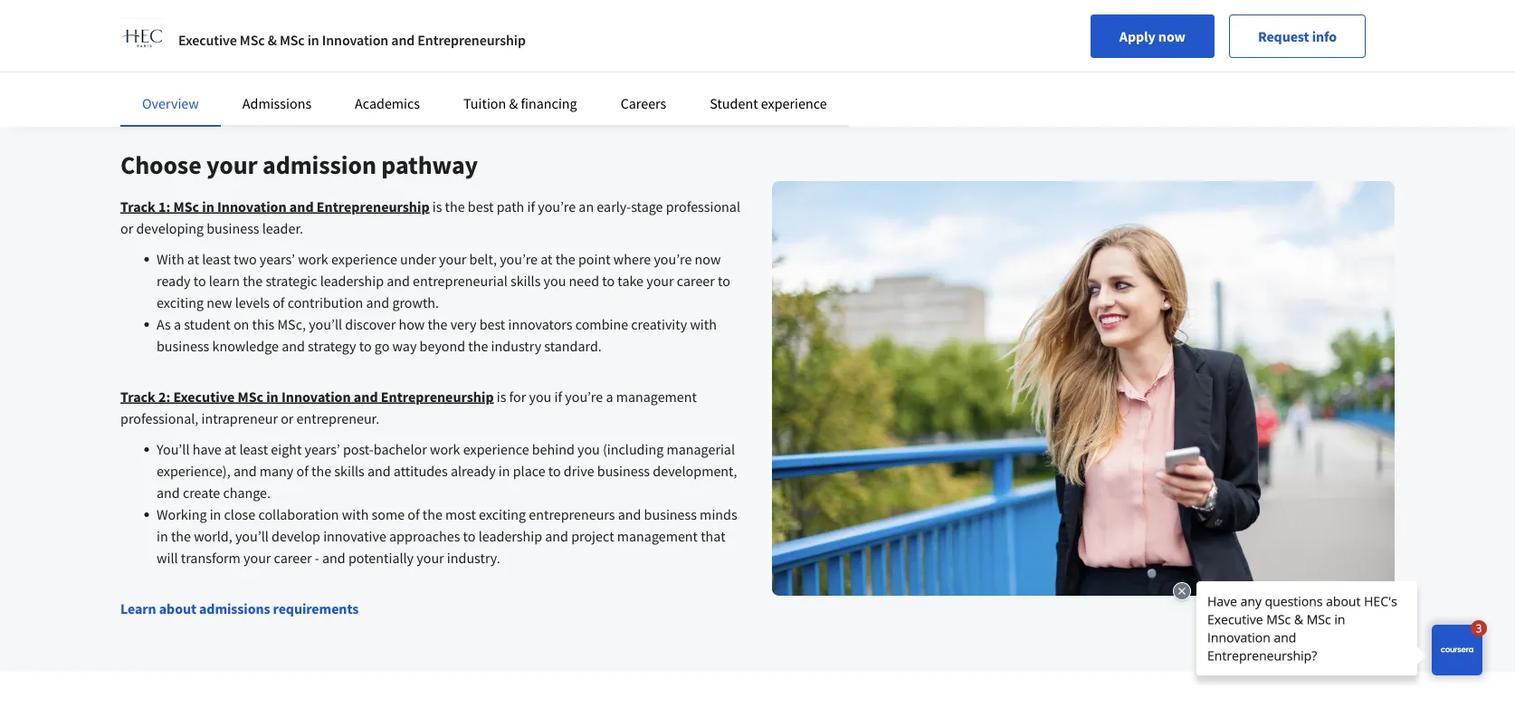 Task type: locate. For each thing, give the bounding box(es) containing it.
to left learn
[[194, 272, 206, 290]]

or inside is the best path if you're an early-stage professional or developing business leader.
[[120, 219, 133, 237]]

you'll down close
[[235, 527, 269, 545]]

best inside the with at least two years' work experience under your belt, you're at the point where you're now ready to learn the strategic leadership and entrepreneurial skills you need to take your career to exciting new levels of contribution and growth. as a student on this msc, you'll discover how the very best innovators combine creativity with business knowledge and strategy to go way beyond the industry standard.
[[480, 315, 505, 333]]

academics
[[355, 94, 420, 112]]

for down industry
[[509, 388, 526, 406]]

the up the approaches at the left
[[423, 505, 443, 523]]

0 horizontal spatial strategic
[[266, 272, 317, 290]]

2 horizontal spatial career
[[677, 272, 715, 290]]

least inside 'you'll have at least eight years' post-bachelor work experience behind you (including managerial experience), and many of the skills and attitudes already in place to drive business development, and create change. working in close collaboration with some of the most exciting entrepreneurs and business minds in the world, you'll develop innovative approaches to leadership and project management that will transform your career - and potentially your industry.'
[[239, 440, 268, 458]]

at up 'ready'
[[187, 250, 199, 268]]

1 horizontal spatial many
[[491, 33, 525, 51]]

on left this
[[234, 315, 249, 333]]

of down eight on the left bottom
[[297, 462, 309, 480]]

your down the approaches at the left
[[417, 549, 444, 567]]

0 vertical spatial best
[[468, 197, 494, 215]]

0 vertical spatial exciting
[[157, 293, 204, 311]]

0 vertical spatial management
[[188, 33, 269, 51]]

0 vertical spatial least
[[202, 250, 231, 268]]

is
[[433, 197, 442, 215], [497, 388, 506, 406]]

1 horizontal spatial you'll
[[309, 315, 342, 333]]

0 vertical spatial or
[[120, 219, 133, 237]]

stage
[[631, 197, 663, 215]]

industry
[[491, 337, 542, 355]]

executive down skills, on the left of the page
[[178, 31, 237, 49]]

0 horizontal spatial exciting
[[157, 293, 204, 311]]

is for the
[[433, 197, 442, 215]]

that
[[701, 527, 726, 545]]

1 horizontal spatial exciting
[[479, 505, 526, 523]]

1 horizontal spatial years'
[[305, 440, 340, 458]]

and
[[261, 11, 284, 29], [391, 31, 415, 49], [349, 33, 372, 51], [617, 33, 641, 51], [290, 197, 314, 215], [387, 272, 410, 290], [366, 293, 390, 311], [282, 337, 305, 355], [354, 388, 378, 406], [233, 462, 257, 480], [368, 462, 391, 480], [157, 484, 180, 502], [618, 505, 641, 523], [545, 527, 569, 545], [322, 549, 346, 567]]

leadership up industry.
[[479, 527, 542, 545]]

1 horizontal spatial is
[[497, 388, 506, 406]]

academics link
[[355, 94, 420, 112]]

if up behind
[[555, 388, 562, 406]]

0 vertical spatial now
[[1159, 27, 1186, 45]]

successful
[[619, 11, 680, 29]]

0 vertical spatial is
[[433, 197, 442, 215]]

1 horizontal spatial on
[[764, 11, 780, 29]]

of up the approaches at the left
[[408, 505, 420, 523]]

track
[[120, 197, 156, 215], [120, 388, 156, 406]]

business down as
[[157, 337, 209, 355]]

&
[[268, 31, 277, 49], [509, 94, 518, 112]]

now inside button
[[1159, 27, 1186, 45]]

tuition & financing link
[[464, 94, 577, 112]]

on inside with the skills, insights and opportunities necessary for accelerated career growth, successful graduates go on to become founders, innovation management consultants, and decision makers in many other strategic and executive roles.
[[764, 11, 780, 29]]

of inside the with at least two years' work experience under your belt, you're at the point where you're now ready to learn the strategic leadership and entrepreneurial skills you need to take your career to exciting new levels of contribution and growth. as a student on this msc, you'll discover how the very best innovators combine creativity with business knowledge and strategy to go way beyond the industry standard.
[[273, 293, 285, 311]]

career up the other
[[528, 11, 566, 29]]

work down leader.
[[298, 250, 328, 268]]

1 track from the top
[[120, 197, 156, 215]]

2 horizontal spatial of
[[408, 505, 420, 523]]

1 horizontal spatial career
[[528, 11, 566, 29]]

work up attitudes
[[430, 440, 460, 458]]

0 horizontal spatial if
[[527, 197, 535, 215]]

careers
[[621, 94, 667, 112]]

0 horizontal spatial now
[[695, 250, 721, 268]]

or down track 2: executive msc in innovation and entrepreneurship at the left bottom
[[281, 409, 294, 427]]

and up discover
[[366, 293, 390, 311]]

or inside is for you if you're a management professional, intrapreneur or entrepreneur.
[[281, 409, 294, 427]]

2 horizontal spatial experience
[[761, 94, 827, 112]]

you up drive
[[578, 440, 600, 458]]

strategic down the growth,
[[563, 33, 615, 51]]

business inside is the best path if you're an early-stage professional or developing business leader.
[[207, 219, 259, 237]]

very
[[451, 315, 477, 333]]

innovation down "opportunities" on the top
[[322, 31, 389, 49]]

1 vertical spatial a
[[606, 388, 613, 406]]

decision
[[375, 33, 426, 51]]

best right very
[[480, 315, 505, 333]]

with
[[120, 11, 148, 29], [157, 250, 184, 268]]

0 horizontal spatial skills
[[334, 462, 365, 480]]

now right apply
[[1159, 27, 1186, 45]]

1 horizontal spatial leadership
[[479, 527, 542, 545]]

in inside with the skills, insights and opportunities necessary for accelerated career growth, successful graduates go on to become founders, innovation management consultants, and decision makers in many other strategic and executive roles.
[[476, 33, 488, 51]]

experience left the under
[[331, 250, 397, 268]]

roles.
[[704, 33, 737, 51]]

the down pathway
[[445, 197, 465, 215]]

the
[[151, 11, 171, 29], [445, 197, 465, 215], [556, 250, 576, 268], [243, 272, 263, 290], [428, 315, 448, 333], [468, 337, 488, 355], [312, 462, 332, 480], [423, 505, 443, 523], [171, 527, 191, 545]]

you'll have at least eight years' post-bachelor work experience behind you (including managerial experience), and many of the skills and attitudes already in place to drive business development, and create change. working in close collaboration with some of the most exciting entrepreneurs and business minds in the world, you'll develop innovative approaches to leadership and project management that will transform your career - and potentially your industry.
[[157, 440, 738, 567]]

1 horizontal spatial strategic
[[563, 33, 615, 51]]

1 vertical spatial or
[[281, 409, 294, 427]]

skills up innovators on the left top of the page
[[511, 272, 541, 290]]

and down entrepreneurs
[[545, 527, 569, 545]]

2 horizontal spatial at
[[541, 250, 553, 268]]

consultants,
[[272, 33, 346, 51]]

if inside is the best path if you're an early-stage professional or developing business leader.
[[527, 197, 535, 215]]

go inside the with at least two years' work experience under your belt, you're at the point where you're now ready to learn the strategic leadership and entrepreneurial skills you need to take your career to exciting new levels of contribution and growth. as a student on this msc, you'll discover how the very best innovators combine creativity with business knowledge and strategy to go way beyond the industry standard.
[[375, 337, 390, 355]]

your
[[206, 149, 258, 181], [439, 250, 467, 268], [647, 272, 674, 290], [244, 549, 271, 567], [417, 549, 444, 567]]

exciting
[[157, 293, 204, 311], [479, 505, 526, 523]]

with up 'ready'
[[157, 250, 184, 268]]

leadership up contribution
[[320, 272, 384, 290]]

hec paris logo image
[[120, 18, 164, 62]]

you inside the with at least two years' work experience under your belt, you're at the point where you're now ready to learn the strategic leadership and entrepreneurial skills you need to take your career to exciting new levels of contribution and growth. as a student on this msc, you'll discover how the very best innovators combine creativity with business knowledge and strategy to go way beyond the industry standard.
[[544, 272, 566, 290]]

is down industry
[[497, 388, 506, 406]]

a
[[174, 315, 181, 333], [606, 388, 613, 406]]

track for is for you if you're a management professional, intrapreneur or entrepreneur.
[[120, 388, 156, 406]]

in down "opportunities" on the top
[[308, 31, 319, 49]]

0 vertical spatial if
[[527, 197, 535, 215]]

with inside the with at least two years' work experience under your belt, you're at the point where you're now ready to learn the strategic leadership and entrepreneurial skills you need to take your career to exciting new levels of contribution and growth. as a student on this msc, you'll discover how the very best innovators combine creativity with business knowledge and strategy to go way beyond the industry standard.
[[157, 250, 184, 268]]

work inside the with at least two years' work experience under your belt, you're at the point where you're now ready to learn the strategic leadership and entrepreneurial skills you need to take your career to exciting new levels of contribution and growth. as a student on this msc, you'll discover how the very best innovators combine creativity with business knowledge and strategy to go way beyond the industry standard.
[[298, 250, 328, 268]]

other
[[527, 33, 560, 51]]

of
[[273, 293, 285, 311], [297, 462, 309, 480], [408, 505, 420, 523]]

the down working
[[171, 527, 191, 545]]

you're down standard.
[[565, 388, 603, 406]]

0 horizontal spatial with
[[342, 505, 369, 523]]

track 1: msc in innovation and entrepreneurship
[[120, 197, 430, 215]]

0 horizontal spatial with
[[120, 11, 148, 29]]

admissions
[[243, 94, 312, 112]]

on inside the with at least two years' work experience under your belt, you're at the point where you're now ready to learn the strategic leadership and entrepreneurial skills you need to take your career to exciting new levels of contribution and growth. as a student on this msc, you'll discover how the very best innovators combine creativity with business knowledge and strategy to go way beyond the industry standard.
[[234, 315, 249, 333]]

you're left an
[[538, 197, 576, 215]]

executive msc & msc in innovation and entrepreneurship
[[178, 31, 526, 49]]

to left the 'take'
[[602, 272, 615, 290]]

transform
[[181, 549, 241, 567]]

project
[[571, 527, 614, 545]]

early-
[[597, 197, 631, 215]]

careers link
[[621, 94, 667, 112]]

0 horizontal spatial a
[[174, 315, 181, 333]]

2 vertical spatial of
[[408, 505, 420, 523]]

professional,
[[120, 409, 199, 427]]

2 vertical spatial management
[[617, 527, 698, 545]]

the up levels
[[243, 272, 263, 290]]

1 horizontal spatial work
[[430, 440, 460, 458]]

1 horizontal spatial skills
[[511, 272, 541, 290]]

experience
[[761, 94, 827, 112], [331, 250, 397, 268], [463, 440, 529, 458]]

professional
[[666, 197, 741, 215]]

you're inside is for you if you're a management professional, intrapreneur or entrepreneur.
[[565, 388, 603, 406]]

0 vertical spatial strategic
[[563, 33, 615, 51]]

1 horizontal spatial with
[[690, 315, 717, 333]]

1 vertical spatial &
[[509, 94, 518, 112]]

if right path
[[527, 197, 535, 215]]

of up msc,
[[273, 293, 285, 311]]

behind
[[532, 440, 575, 458]]

is for for
[[497, 388, 506, 406]]

at
[[187, 250, 199, 268], [541, 250, 553, 268], [225, 440, 237, 458]]

for inside is for you if you're a management professional, intrapreneur or entrepreneur.
[[509, 388, 526, 406]]

1 horizontal spatial at
[[225, 440, 237, 458]]

0 horizontal spatial of
[[273, 293, 285, 311]]

and down necessary
[[391, 31, 415, 49]]

0 horizontal spatial you'll
[[235, 527, 269, 545]]

and up entrepreneur.
[[354, 388, 378, 406]]

executive
[[644, 33, 701, 51]]

the up collaboration
[[312, 462, 332, 480]]

0 vertical spatial executive
[[178, 31, 237, 49]]

you inside 'you'll have at least eight years' post-bachelor work experience behind you (including managerial experience), and many of the skills and attitudes already in place to drive business development, and create change. working in close collaboration with some of the most exciting entrepreneurs and business minds in the world, you'll develop innovative approaches to leadership and project management that will transform your career - and potentially your industry.'
[[578, 440, 600, 458]]

1 vertical spatial for
[[509, 388, 526, 406]]

accelerated
[[456, 11, 525, 29]]

and down post-
[[368, 462, 391, 480]]

0 horizontal spatial experience
[[331, 250, 397, 268]]

1 vertical spatial experience
[[331, 250, 397, 268]]

career up the creativity
[[677, 272, 715, 290]]

choose
[[120, 149, 201, 181]]

with up innovation
[[120, 11, 148, 29]]

innovation up entrepreneur.
[[282, 388, 351, 406]]

innovation
[[120, 33, 185, 51]]

you
[[544, 272, 566, 290], [529, 388, 552, 406], [578, 440, 600, 458]]

if
[[527, 197, 535, 215], [555, 388, 562, 406]]

0 horizontal spatial for
[[436, 11, 453, 29]]

0 vertical spatial go
[[746, 11, 761, 29]]

many down accelerated
[[491, 33, 525, 51]]

strategic up contribution
[[266, 272, 317, 290]]

0 horizontal spatial or
[[120, 219, 133, 237]]

least left eight on the left bottom
[[239, 440, 268, 458]]

msc
[[240, 31, 265, 49], [280, 31, 305, 49], [173, 197, 199, 215], [238, 388, 263, 406]]

with for with the skills, insights and opportunities necessary for accelerated career growth, successful graduates go on to become founders, innovation management consultants, and decision makers in many other strategic and executive roles.
[[120, 11, 148, 29]]

experience right student
[[761, 94, 827, 112]]

1 horizontal spatial now
[[1159, 27, 1186, 45]]

0 vertical spatial track
[[120, 197, 156, 215]]

in right "1:"
[[202, 197, 214, 215]]

0 vertical spatial with
[[120, 11, 148, 29]]

executive right 2:
[[173, 388, 235, 406]]

strategic
[[563, 33, 615, 51], [266, 272, 317, 290]]

years' down leader.
[[260, 250, 295, 268]]

2 track from the top
[[120, 388, 156, 406]]

creativity
[[631, 315, 687, 333]]

1 vertical spatial go
[[375, 337, 390, 355]]

in
[[308, 31, 319, 49], [476, 33, 488, 51], [202, 197, 214, 215], [266, 388, 279, 406], [499, 462, 510, 480], [210, 505, 221, 523], [157, 527, 168, 545]]

0 vertical spatial for
[[436, 11, 453, 29]]

student
[[184, 315, 231, 333]]

with inside the with at least two years' work experience under your belt, you're at the point where you're now ready to learn the strategic leadership and entrepreneurial skills you need to take your career to exciting new levels of contribution and growth. as a student on this msc, you'll discover how the very best innovators combine creativity with business knowledge and strategy to go way beyond the industry standard.
[[690, 315, 717, 333]]

track left 2:
[[120, 388, 156, 406]]

track left "1:"
[[120, 197, 156, 215]]

1 vertical spatial many
[[260, 462, 294, 480]]

0 vertical spatial innovation
[[322, 31, 389, 49]]

2 vertical spatial career
[[274, 549, 312, 567]]

0 vertical spatial on
[[764, 11, 780, 29]]

graduates
[[683, 11, 744, 29]]

develop
[[272, 527, 320, 545]]

most
[[446, 505, 476, 523]]

0 vertical spatial career
[[528, 11, 566, 29]]

makers
[[429, 33, 473, 51]]

0 horizontal spatial on
[[234, 315, 249, 333]]

innovation up leader.
[[217, 197, 287, 215]]

and up leader.
[[290, 197, 314, 215]]

1 vertical spatial strategic
[[266, 272, 317, 290]]

skills down post-
[[334, 462, 365, 480]]

years' inside the with at least two years' work experience under your belt, you're at the point where you're now ready to learn the strategic leadership and entrepreneurial skills you need to take your career to exciting new levels of contribution and growth. as a student on this msc, you'll discover how the very best innovators combine creativity with business knowledge and strategy to go way beyond the industry standard.
[[260, 250, 295, 268]]

innovation
[[322, 31, 389, 49], [217, 197, 287, 215], [282, 388, 351, 406]]

the up innovation
[[151, 11, 171, 29]]

1 vertical spatial management
[[616, 388, 697, 406]]

0 horizontal spatial is
[[433, 197, 442, 215]]

0 vertical spatial with
[[690, 315, 717, 333]]

experience up the already
[[463, 440, 529, 458]]

go
[[746, 11, 761, 29], [375, 337, 390, 355]]

exciting down 'ready'
[[157, 293, 204, 311]]

0 horizontal spatial leadership
[[320, 272, 384, 290]]

experience inside the with at least two years' work experience under your belt, you're at the point where you're now ready to learn the strategic leadership and entrepreneurial skills you need to take your career to exciting new levels of contribution and growth. as a student on this msc, you'll discover how the very best innovators combine creativity with business knowledge and strategy to go way beyond the industry standard.
[[331, 250, 397, 268]]

exciting inside the with at least two years' work experience under your belt, you're at the point where you're now ready to learn the strategic leadership and entrepreneurial skills you need to take your career to exciting new levels of contribution and growth. as a student on this msc, you'll discover how the very best innovators combine creativity with business knowledge and strategy to go way beyond the industry standard.
[[157, 293, 204, 311]]

management
[[188, 33, 269, 51], [616, 388, 697, 406], [617, 527, 698, 545]]

career inside the with at least two years' work experience under your belt, you're at the point where you're now ready to learn the strategic leadership and entrepreneurial skills you need to take your career to exciting new levels of contribution and growth. as a student on this msc, you'll discover how the very best innovators combine creativity with business knowledge and strategy to go way beyond the industry standard.
[[677, 272, 715, 290]]

with inside with the skills, insights and opportunities necessary for accelerated career growth, successful graduates go on to become founders, innovation management consultants, and decision makers in many other strategic and executive roles.
[[120, 11, 148, 29]]

0 vertical spatial years'
[[260, 250, 295, 268]]

1 vertical spatial years'
[[305, 440, 340, 458]]

entrepreneurship down accelerated
[[418, 31, 526, 49]]

1 horizontal spatial with
[[157, 250, 184, 268]]

1 vertical spatial track
[[120, 388, 156, 406]]

entrepreneurship for track 2: executive msc in innovation and entrepreneurship
[[381, 388, 494, 406]]

student
[[710, 94, 758, 112]]

0 horizontal spatial career
[[274, 549, 312, 567]]

1 vertical spatial least
[[239, 440, 268, 458]]

0 vertical spatial you'll
[[309, 315, 342, 333]]

you left need
[[544, 272, 566, 290]]

on left become
[[764, 11, 780, 29]]

exciting right most
[[479, 505, 526, 523]]

now down professional
[[695, 250, 721, 268]]

0 horizontal spatial go
[[375, 337, 390, 355]]

is inside is the best path if you're an early-stage professional or developing business leader.
[[433, 197, 442, 215]]

a up (including
[[606, 388, 613, 406]]

1 vertical spatial best
[[480, 315, 505, 333]]

entrepreneurship for executive msc & msc in innovation and entrepreneurship
[[418, 31, 526, 49]]

years' down entrepreneur.
[[305, 440, 340, 458]]

skills
[[511, 272, 541, 290], [334, 462, 365, 480]]

working
[[157, 505, 207, 523]]

an
[[579, 197, 594, 215]]

admission
[[263, 149, 376, 181]]

0 horizontal spatial work
[[298, 250, 328, 268]]

path
[[497, 197, 524, 215]]

at left point
[[541, 250, 553, 268]]

1 vertical spatial with
[[342, 505, 369, 523]]

msc up intrapreneur
[[238, 388, 263, 406]]

is inside is for you if you're a management professional, intrapreneur or entrepreneur.
[[497, 388, 506, 406]]

how
[[399, 315, 425, 333]]

management inside is for you if you're a management professional, intrapreneur or entrepreneur.
[[616, 388, 697, 406]]

with the skills, insights and opportunities necessary for accelerated career growth, successful graduates go on to become founders, innovation management consultants, and decision makers in many other strategic and executive roles.
[[120, 11, 907, 51]]

1 vertical spatial exciting
[[479, 505, 526, 523]]

to down discover
[[359, 337, 372, 355]]

0 vertical spatial &
[[268, 31, 277, 49]]

1 vertical spatial is
[[497, 388, 506, 406]]

entrepreneurship down admission
[[317, 197, 430, 215]]

with up innovative
[[342, 505, 369, 523]]

now
[[1159, 27, 1186, 45], [695, 250, 721, 268]]

to left become
[[783, 11, 795, 29]]

0 horizontal spatial many
[[260, 462, 294, 480]]

learn
[[120, 599, 156, 618]]

many inside with the skills, insights and opportunities necessary for accelerated career growth, successful graduates go on to become founders, innovation management consultants, and decision makers in many other strategic and executive roles.
[[491, 33, 525, 51]]

innovation for &
[[322, 31, 389, 49]]

beyond
[[420, 337, 466, 355]]

skills inside the with at least two years' work experience under your belt, you're at the point where you're now ready to learn the strategic leadership and entrepreneurial skills you need to take your career to exciting new levels of contribution and growth. as a student on this msc, you'll discover how the very best innovators combine creativity with business knowledge and strategy to go way beyond the industry standard.
[[511, 272, 541, 290]]

new
[[207, 293, 232, 311]]

1 vertical spatial on
[[234, 315, 249, 333]]

entrepreneurs
[[529, 505, 615, 523]]

and right "insights" at the left top
[[261, 11, 284, 29]]

1 vertical spatial leadership
[[479, 527, 542, 545]]

1 vertical spatial you'll
[[235, 527, 269, 545]]

1 vertical spatial with
[[157, 250, 184, 268]]

1 vertical spatial work
[[430, 440, 460, 458]]

work inside 'you'll have at least eight years' post-bachelor work experience behind you (including managerial experience), and many of the skills and attitudes already in place to drive business development, and create change. working in close collaboration with some of the most exciting entrepreneurs and business minds in the world, you'll develop innovative approaches to leadership and project management that will transform your career - and potentially your industry.'
[[430, 440, 460, 458]]

0 vertical spatial leadership
[[320, 272, 384, 290]]

is down pathway
[[433, 197, 442, 215]]

2 vertical spatial innovation
[[282, 388, 351, 406]]

1 horizontal spatial if
[[555, 388, 562, 406]]

1 horizontal spatial or
[[281, 409, 294, 427]]

go inside with the skills, insights and opportunities necessary for accelerated career growth, successful graduates go on to become founders, innovation management consultants, and decision makers in many other strategic and executive roles.
[[746, 11, 761, 29]]

1 horizontal spatial a
[[606, 388, 613, 406]]

1 horizontal spatial go
[[746, 11, 761, 29]]

the inside is the best path if you're an early-stage professional or developing business leader.
[[445, 197, 465, 215]]

0 vertical spatial many
[[491, 33, 525, 51]]

1 horizontal spatial for
[[509, 388, 526, 406]]

you're right where
[[654, 250, 692, 268]]

take
[[618, 272, 644, 290]]

1 vertical spatial now
[[695, 250, 721, 268]]

in up intrapreneur
[[266, 388, 279, 406]]

business up two at the top left of page
[[207, 219, 259, 237]]

0 vertical spatial skills
[[511, 272, 541, 290]]

many down eight on the left bottom
[[260, 462, 294, 480]]

strategic inside the with at least two years' work experience under your belt, you're at the point where you're now ready to learn the strategic leadership and entrepreneurial skills you need to take your career to exciting new levels of contribution and growth. as a student on this msc, you'll discover how the very best innovators combine creativity with business knowledge and strategy to go way beyond the industry standard.
[[266, 272, 317, 290]]

2 vertical spatial you
[[578, 440, 600, 458]]

1 horizontal spatial experience
[[463, 440, 529, 458]]



Task type: describe. For each thing, give the bounding box(es) containing it.
world,
[[194, 527, 232, 545]]

to inside with the skills, insights and opportunities necessary for accelerated career growth, successful graduates go on to become founders, innovation management consultants, and decision makers in many other strategic and executive roles.
[[783, 11, 795, 29]]

a inside is for you if you're a management professional, intrapreneur or entrepreneur.
[[606, 388, 613, 406]]

overview
[[142, 94, 199, 112]]

your right the 'take'
[[647, 272, 674, 290]]

skills,
[[174, 11, 208, 29]]

you inside is for you if you're a management professional, intrapreneur or entrepreneur.
[[529, 388, 552, 406]]

0 horizontal spatial &
[[268, 31, 277, 49]]

a inside the with at least two years' work experience under your belt, you're at the point where you're now ready to learn the strategic leadership and entrepreneurial skills you need to take your career to exciting new levels of contribution and growth. as a student on this msc, you'll discover how the very best innovators combine creativity with business knowledge and strategy to go way beyond the industry standard.
[[174, 315, 181, 333]]

with for with at least two years' work experience under your belt, you're at the point where you're now ready to learn the strategic leadership and entrepreneurial skills you need to take your career to exciting new levels of contribution and growth. as a student on this msc, you'll discover how the very best innovators combine creativity with business knowledge and strategy to go way beyond the industry standard.
[[157, 250, 184, 268]]

some
[[372, 505, 405, 523]]

as
[[157, 315, 171, 333]]

become
[[798, 11, 847, 29]]

in up will
[[157, 527, 168, 545]]

point
[[579, 250, 611, 268]]

and down successful
[[617, 33, 641, 51]]

insights
[[211, 11, 258, 29]]

levels
[[235, 293, 270, 311]]

industry.
[[447, 549, 500, 567]]

way
[[393, 337, 417, 355]]

many inside 'you'll have at least eight years' post-bachelor work experience behind you (including managerial experience), and many of the skills and attitudes already in place to drive business development, and create change. working in close collaboration with some of the most exciting entrepreneurs and business minds in the world, you'll develop innovative approaches to leadership and project management that will transform your career - and potentially your industry.'
[[260, 462, 294, 480]]

you'll inside 'you'll have at least eight years' post-bachelor work experience behind you (including managerial experience), and many of the skills and attitudes already in place to drive business development, and create change. working in close collaboration with some of the most exciting entrepreneurs and business minds in the world, you'll develop innovative approaches to leadership and project management that will transform your career - and potentially your industry.'
[[235, 527, 269, 545]]

1 horizontal spatial of
[[297, 462, 309, 480]]

and right -
[[322, 549, 346, 567]]

career inside with the skills, insights and opportunities necessary for accelerated career growth, successful graduates go on to become founders, innovation management consultants, and decision makers in many other strategic and executive roles.
[[528, 11, 566, 29]]

attitudes
[[394, 462, 448, 480]]

management inside with the skills, insights and opportunities necessary for accelerated career growth, successful graduates go on to become founders, innovation management consultants, and decision makers in many other strategic and executive roles.
[[188, 33, 269, 51]]

requirements
[[273, 599, 359, 618]]

student experience
[[710, 94, 827, 112]]

entrepreneur.
[[297, 409, 380, 427]]

you'll
[[157, 440, 190, 458]]

under
[[400, 250, 436, 268]]

admissions link
[[243, 94, 312, 112]]

for inside with the skills, insights and opportunities necessary for accelerated career growth, successful graduates go on to become founders, innovation management consultants, and decision makers in many other strategic and executive roles.
[[436, 11, 453, 29]]

msc right "1:"
[[173, 197, 199, 215]]

belt,
[[470, 250, 497, 268]]

where
[[614, 250, 651, 268]]

about
[[159, 599, 196, 618]]

and down msc,
[[282, 337, 305, 355]]

your right the transform in the left bottom of the page
[[244, 549, 271, 567]]

standard.
[[544, 337, 602, 355]]

request info
[[1258, 27, 1337, 45]]

create
[[183, 484, 220, 502]]

discover
[[345, 315, 396, 333]]

and up growth.
[[387, 272, 410, 290]]

student experience link
[[710, 94, 827, 112]]

combine
[[576, 315, 628, 333]]

to down behind
[[549, 462, 561, 480]]

the inside with the skills, insights and opportunities necessary for accelerated career growth, successful graduates go on to become founders, innovation management consultants, and decision makers in many other strategic and executive roles.
[[151, 11, 171, 29]]

your up entrepreneurial
[[439, 250, 467, 268]]

your up the track 1: msc in innovation and entrepreneurship
[[206, 149, 258, 181]]

development,
[[653, 462, 738, 480]]

is the best path if you're an early-stage professional or developing business leader.
[[120, 197, 741, 237]]

experience inside 'you'll have at least eight years' post-bachelor work experience behind you (including managerial experience), and many of the skills and attitudes already in place to drive business development, and create change. working in close collaboration with some of the most exciting entrepreneurs and business minds in the world, you'll develop innovative approaches to leadership and project management that will transform your career - and potentially your industry.'
[[463, 440, 529, 458]]

you're right belt,
[[500, 250, 538, 268]]

intrapreneur
[[201, 409, 278, 427]]

and right entrepreneurs
[[618, 505, 641, 523]]

drive
[[564, 462, 594, 480]]

innovation for executive
[[282, 388, 351, 406]]

eight
[[271, 440, 302, 458]]

and down "opportunities" on the top
[[349, 33, 372, 51]]

apply now
[[1120, 27, 1186, 45]]

innovators
[[508, 315, 573, 333]]

in up "world,"
[[210, 505, 221, 523]]

overview link
[[142, 94, 199, 112]]

1 vertical spatial innovation
[[217, 197, 287, 215]]

to up industry.
[[463, 527, 476, 545]]

have
[[193, 440, 222, 458]]

bachelor
[[374, 440, 427, 458]]

leader.
[[262, 219, 303, 237]]

request
[[1258, 27, 1310, 45]]

the down very
[[468, 337, 488, 355]]

0 vertical spatial experience
[[761, 94, 827, 112]]

business down (including
[[597, 462, 650, 480]]

the up beyond
[[428, 315, 448, 333]]

msc down "opportunities" on the top
[[280, 31, 305, 49]]

choose your admission pathway
[[120, 149, 478, 181]]

msc down "insights" at the left top
[[240, 31, 265, 49]]

2:
[[158, 388, 170, 406]]

the up need
[[556, 250, 576, 268]]

minds
[[700, 505, 738, 523]]

admissions
[[199, 599, 270, 618]]

1 vertical spatial executive
[[173, 388, 235, 406]]

developing
[[136, 219, 204, 237]]

learn about admissions requirements link
[[120, 599, 359, 618]]

skills inside 'you'll have at least eight years' post-bachelor work experience behind you (including managerial experience), and many of the skills and attitudes already in place to drive business development, and create change. working in close collaboration with some of the most exciting entrepreneurs and business minds in the world, you'll develop innovative approaches to leadership and project management that will transform your career - and potentially your industry.'
[[334, 462, 365, 480]]

contribution
[[288, 293, 363, 311]]

years' inside 'you'll have at least eight years' post-bachelor work experience behind you (including managerial experience), and many of the skills and attitudes already in place to drive business development, and create change. working in close collaboration with some of the most exciting entrepreneurs and business minds in the world, you'll develop innovative approaches to leadership and project management that will transform your career - and potentially your industry.'
[[305, 440, 340, 458]]

apply
[[1120, 27, 1156, 45]]

experience),
[[157, 462, 231, 480]]

tuition
[[464, 94, 506, 112]]

necessary
[[373, 11, 433, 29]]

if inside is for you if you're a management professional, intrapreneur or entrepreneur.
[[555, 388, 562, 406]]

business inside the with at least two years' work experience under your belt, you're at the point where you're now ready to learn the strategic leadership and entrepreneurial skills you need to take your career to exciting new levels of contribution and growth. as a student on this msc, you'll discover how the very best innovators combine creativity with business knowledge and strategy to go way beyond the industry standard.
[[157, 337, 209, 355]]

strategic inside with the skills, insights and opportunities necessary for accelerated career growth, successful graduates go on to become founders, innovation management consultants, and decision makers in many other strategic and executive roles.
[[563, 33, 615, 51]]

you'll inside the with at least two years' work experience under your belt, you're at the point where you're now ready to learn the strategic leadership and entrepreneurial skills you need to take your career to exciting new levels of contribution and growth. as a student on this msc, you'll discover how the very best innovators combine creativity with business knowledge and strategy to go way beyond the industry standard.
[[309, 315, 342, 333]]

to down professional
[[718, 272, 731, 290]]

financing
[[521, 94, 577, 112]]

1 vertical spatial entrepreneurship
[[317, 197, 430, 215]]

tuition & financing
[[464, 94, 577, 112]]

learn about admissions requirements
[[120, 599, 359, 618]]

-
[[315, 549, 319, 567]]

collaboration
[[258, 505, 339, 523]]

request info button
[[1229, 14, 1366, 58]]

this
[[252, 315, 275, 333]]

leadership inside the with at least two years' work experience under your belt, you're at the point where you're now ready to learn the strategic leadership and entrepreneurial skills you need to take your career to exciting new levels of contribution and growth. as a student on this msc, you'll discover how the very best innovators combine creativity with business knowledge and strategy to go way beyond the industry standard.
[[320, 272, 384, 290]]

exciting inside 'you'll have at least eight years' post-bachelor work experience behind you (including managerial experience), and many of the skills and attitudes already in place to drive business development, and create change. working in close collaboration with some of the most exciting entrepreneurs and business minds in the world, you'll develop innovative approaches to leadership and project management that will transform your career - and potentially your industry.'
[[479, 505, 526, 523]]

in left place
[[499, 462, 510, 480]]

business left minds
[[644, 505, 697, 523]]

apply now button
[[1091, 14, 1215, 58]]

1:
[[158, 197, 170, 215]]

track 2: executive msc in innovation and entrepreneurship
[[120, 388, 494, 406]]

change.
[[223, 484, 271, 502]]

leadership inside 'you'll have at least eight years' post-bachelor work experience behind you (including managerial experience), and many of the skills and attitudes already in place to drive business development, and create change. working in close collaboration with some of the most exciting entrepreneurs and business minds in the world, you'll develop innovative approaches to leadership and project management that will transform your career - and potentially your industry.'
[[479, 527, 542, 545]]

strategy
[[308, 337, 356, 355]]

0 horizontal spatial at
[[187, 250, 199, 268]]

with inside 'you'll have at least eight years' post-bachelor work experience behind you (including managerial experience), and many of the skills and attitudes already in place to drive business development, and create change. working in close collaboration with some of the most exciting entrepreneurs and business minds in the world, you'll develop innovative approaches to leadership and project management that will transform your career - and potentially your industry.'
[[342, 505, 369, 523]]

knowledge
[[212, 337, 279, 355]]

and up change.
[[233, 462, 257, 480]]

management inside 'you'll have at least eight years' post-bachelor work experience behind you (including managerial experience), and many of the skills and attitudes already in place to drive business development, and create change. working in close collaboration with some of the most exciting entrepreneurs and business minds in the world, you'll develop innovative approaches to leadership and project management that will transform your career - and potentially your industry.'
[[617, 527, 698, 545]]

growth,
[[569, 11, 616, 29]]

ready
[[157, 272, 191, 290]]

already
[[451, 462, 496, 480]]

managerial
[[667, 440, 735, 458]]

and up working
[[157, 484, 180, 502]]

at inside 'you'll have at least eight years' post-bachelor work experience behind you (including managerial experience), and many of the skills and attitudes already in place to drive business development, and create change. working in close collaboration with some of the most exciting entrepreneurs and business minds in the world, you'll develop innovative approaches to leadership and project management that will transform your career - and potentially your industry.'
[[225, 440, 237, 458]]

best inside is the best path if you're an early-stage professional or developing business leader.
[[468, 197, 494, 215]]

need
[[569, 272, 599, 290]]

two
[[234, 250, 257, 268]]

founders,
[[850, 11, 907, 29]]

1 horizontal spatial &
[[509, 94, 518, 112]]

track for is the best path if you're an early-stage professional or developing business leader.
[[120, 197, 156, 215]]

least inside the with at least two years' work experience under your belt, you're at the point where you're now ready to learn the strategic leadership and entrepreneurial skills you need to take your career to exciting new levels of contribution and growth. as a student on this msc, you'll discover how the very best innovators combine creativity with business knowledge and strategy to go way beyond the industry standard.
[[202, 250, 231, 268]]

you're inside is the best path if you're an early-stage professional or developing business leader.
[[538, 197, 576, 215]]

msc,
[[278, 315, 306, 333]]

is for you if you're a management professional, intrapreneur or entrepreneur.
[[120, 388, 697, 427]]

learn
[[209, 272, 240, 290]]

career inside 'you'll have at least eight years' post-bachelor work experience behind you (including managerial experience), and many of the skills and attitudes already in place to drive business development, and create change. working in close collaboration with some of the most exciting entrepreneurs and business minds in the world, you'll develop innovative approaches to leadership and project management that will transform your career - and potentially your industry.'
[[274, 549, 312, 567]]

now inside the with at least two years' work experience under your belt, you're at the point where you're now ready to learn the strategic leadership and entrepreneurial skills you need to take your career to exciting new levels of contribution and growth. as a student on this msc, you'll discover how the very best innovators combine creativity with business knowledge and strategy to go way beyond the industry standard.
[[695, 250, 721, 268]]



Task type: vqa. For each thing, say whether or not it's contained in the screenshot.
leftmost "of"
yes



